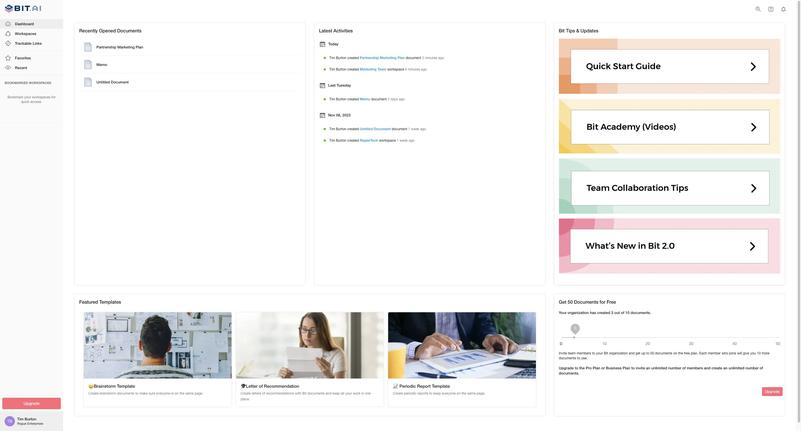 Task type: describe. For each thing, give the bounding box(es) containing it.
rogue
[[17, 423, 26, 426]]

latest
[[319, 28, 333, 33]]

your organization has created 3 out of 10 documents.
[[559, 311, 652, 315]]

memo link for recently opened documents
[[80, 57, 300, 72]]

1 vertical spatial marketing
[[380, 56, 397, 60]]

rippletech
[[360, 138, 378, 143]]

pro
[[586, 366, 592, 371]]

recommendations
[[266, 392, 294, 396]]

in
[[362, 392, 364, 396]]

documents up upgrade to the pro plan or business plan to invite an unlimited number of members and create an unlimited number of documents.
[[656, 352, 673, 356]]

tuesday
[[337, 83, 351, 88]]

the inside invite team members to your bit organization and get up to 50 documents on the free plan. each member who joins will give you 10 more documents to use.
[[679, 352, 684, 356]]

free
[[685, 352, 691, 356]]

your inside "create letters of recommendations with bit documents and keep all your work in one place."
[[346, 392, 352, 396]]

and inside upgrade to the pro plan or business plan to invite an unlimited number of members and create an unlimited number of documents.
[[705, 366, 711, 371]]

upgrade to the pro plan or business plan to invite an unlimited number of members and create an unlimited number of documents.
[[559, 366, 764, 376]]

week inside the tim burton created untitled document document 1 week ago
[[412, 127, 420, 131]]

member
[[709, 352, 721, 356]]

plan.
[[692, 352, 699, 356]]

tim burton rogue enterprises
[[17, 417, 43, 426]]

more
[[763, 352, 770, 356]]

1 horizontal spatial documents.
[[631, 311, 652, 315]]

workspaces
[[32, 95, 51, 99]]

bookmark your workspaces for quick access.
[[7, 95, 56, 104]]

50 inside invite team members to your bit organization and get up to 50 documents on the free plan. each member who joins will give you 10 more documents to use.
[[651, 352, 655, 356]]

nov 08, 2023
[[329, 113, 351, 118]]

burton for partnership marketing plan
[[336, 56, 347, 60]]

2 unlimited from the left
[[729, 366, 745, 371]]

of inside "create letters of recommendations with bit documents and keep all your work in one place."
[[263, 392, 266, 396]]

get
[[559, 300, 567, 305]]

out
[[615, 311, 621, 315]]

team
[[569, 352, 576, 356]]

give
[[744, 352, 750, 356]]

workspaces button
[[0, 29, 63, 38]]

your inside invite team members to your bit organization and get up to 50 documents on the free plan. each member who joins will give you 10 more documents to use.
[[597, 352, 604, 356]]

trackable links button
[[0, 38, 63, 48]]

partnership marketing plan
[[97, 45, 143, 49]]

tim burton created memo document 2 days ago
[[330, 97, 405, 101]]

trackable links
[[15, 41, 42, 46]]

1 horizontal spatial partnership
[[360, 56, 379, 60]]

today
[[329, 42, 339, 46]]

recent
[[15, 66, 27, 70]]

ago inside tim burton created marketing team workspace 6 minutes ago
[[422, 67, 427, 72]]

last
[[329, 83, 336, 88]]

3 inside tim burton created partnership marketing plan document 3 minutes ago
[[423, 56, 425, 60]]

for for workspaces
[[52, 95, 56, 99]]

document inside the tim burton created untitled document document 1 week ago
[[392, 127, 408, 131]]

favorites
[[15, 56, 31, 60]]

create periodic reports to keep everyone on the same page.
[[393, 392, 486, 396]]

📈 periodic report template image
[[389, 313, 536, 379]]

use.
[[582, 357, 588, 361]]

opened
[[99, 28, 116, 33]]

will
[[738, 352, 743, 356]]

1 horizontal spatial untitled document link
[[360, 127, 391, 131]]

ago inside the tim burton created untitled document document 1 week ago
[[421, 127, 426, 131]]

tim burton created rippletech workspace 1 week ago
[[330, 138, 415, 143]]

featured
[[79, 300, 98, 305]]

tb
[[7, 420, 12, 424]]

tim burton created partnership marketing plan document 3 minutes ago
[[330, 56, 445, 60]]

document inside tim burton created memo document 2 days ago
[[372, 97, 387, 101]]

recently
[[79, 28, 98, 33]]

team
[[378, 67, 387, 72]]

1 vertical spatial memo
[[360, 97, 371, 101]]

minutes inside tim burton created partnership marketing plan document 3 minutes ago
[[426, 56, 438, 60]]

0 horizontal spatial on
[[175, 392, 179, 396]]

minutes inside tim burton created marketing team workspace 6 minutes ago
[[408, 67, 421, 72]]

featured templates
[[79, 300, 121, 305]]

0 horizontal spatial untitled
[[97, 80, 110, 85]]

1 horizontal spatial upgrade button
[[763, 388, 783, 397]]

week inside tim burton created rippletech workspace 1 week ago
[[400, 139, 408, 143]]

burton for marketing team
[[336, 67, 347, 72]]

recent button
[[0, 63, 63, 73]]

nov
[[329, 113, 335, 118]]

2 vertical spatial upgrade
[[24, 401, 40, 406]]

updates
[[581, 28, 599, 33]]

0 vertical spatial untitled document link
[[80, 75, 300, 90]]

created for marketing
[[348, 67, 359, 72]]

1 unlimited from the left
[[652, 366, 668, 371]]

workspaces
[[15, 31, 36, 36]]

documents for opened
[[117, 28, 142, 33]]

1 an from the left
[[647, 366, 651, 371]]

activities
[[334, 28, 353, 33]]

brainstorm
[[100, 392, 116, 396]]

report
[[418, 384, 431, 389]]

to left use.
[[578, 357, 581, 361]]

invite
[[637, 366, 646, 371]]

your
[[559, 311, 567, 315]]

keep inside "create letters of recommendations with bit documents and keep all your work in one place."
[[333, 392, 340, 396]]

2 keep from the left
[[434, 392, 441, 396]]

burton for rippletech
[[336, 139, 347, 143]]

tim for rippletech
[[330, 139, 335, 143]]

ago inside tim burton created partnership marketing plan document 3 minutes ago
[[439, 56, 445, 60]]

document inside tim burton created partnership marketing plan document 3 minutes ago
[[406, 56, 422, 60]]

one
[[365, 392, 371, 396]]

create brainstorm documents to make sure everyone is on the same page.
[[88, 392, 204, 396]]

make
[[139, 392, 148, 396]]

🎓letter
[[241, 384, 258, 389]]

bit tips & updates
[[559, 28, 599, 33]]

08,
[[336, 113, 342, 118]]

2
[[388, 97, 390, 101]]

6
[[405, 67, 407, 72]]

documents for 50
[[575, 300, 599, 305]]

2 an from the left
[[724, 366, 728, 371]]

each
[[700, 352, 708, 356]]

business
[[607, 366, 622, 371]]

0 vertical spatial bit
[[559, 28, 565, 33]]

1 everyone from the left
[[156, 392, 170, 396]]

tim for memo
[[330, 97, 335, 101]]

documents down the "team"
[[559, 357, 577, 361]]

2 horizontal spatial upgrade
[[766, 390, 781, 394]]

members inside upgrade to the pro plan or business plan to invite an unlimited number of members and create an unlimited number of documents.
[[688, 366, 704, 371]]

bookmark
[[7, 95, 23, 99]]

to left pro
[[575, 366, 579, 371]]

1 horizontal spatial document
[[374, 127, 391, 131]]

all
[[341, 392, 345, 396]]

workspace inside tim burton created rippletech workspace 1 week ago
[[379, 139, 396, 143]]

2023
[[343, 113, 351, 118]]

documents inside "create letters of recommendations with bit documents and keep all your work in one place."
[[308, 392, 325, 396]]

0 horizontal spatial 50
[[568, 300, 573, 305]]

1 inside the tim burton created untitled document document 1 week ago
[[409, 127, 411, 131]]

workspaces
[[29, 81, 51, 85]]

periodic
[[400, 384, 416, 389]]

2 vertical spatial marketing
[[360, 67, 377, 72]]

on inside invite team members to your bit organization and get up to 50 documents on the free plan. each member who joins will give you 10 more documents to use.
[[674, 352, 678, 356]]

0 vertical spatial memo
[[97, 62, 107, 67]]

bookmarked
[[5, 81, 28, 85]]

marketing team link
[[360, 67, 387, 72]]

of right out
[[622, 311, 625, 315]]

you
[[751, 352, 757, 356]]

10 inside invite team members to your bit organization and get up to 50 documents on the free plan. each member who joins will give you 10 more documents to use.
[[758, 352, 762, 356]]

of down more
[[761, 366, 764, 371]]

recently opened documents
[[79, 28, 142, 33]]



Task type: vqa. For each thing, say whether or not it's contained in the screenshot.
the right Create
yes



Task type: locate. For each thing, give the bounding box(es) containing it.
0 horizontal spatial documents.
[[559, 371, 580, 376]]

tim inside the tim burton created untitled document document 1 week ago
[[330, 127, 335, 131]]

1 horizontal spatial 1
[[409, 127, 411, 131]]

0 vertical spatial marketing
[[117, 45, 135, 49]]

tim burton created marketing team workspace 6 minutes ago
[[330, 67, 427, 72]]

everyone
[[156, 392, 170, 396], [442, 392, 456, 396]]

ago inside tim burton created rippletech workspace 1 week ago
[[409, 139, 415, 143]]

tim inside tim burton created rippletech workspace 1 week ago
[[330, 139, 335, 143]]

create down the 📈
[[393, 392, 403, 396]]

and left all
[[326, 392, 332, 396]]

created up tuesday at left top
[[348, 67, 359, 72]]

2 horizontal spatial create
[[393, 392, 403, 396]]

1 inside tim burton created rippletech workspace 1 week ago
[[397, 139, 399, 143]]

templates
[[99, 300, 121, 305]]

0 vertical spatial document
[[111, 80, 129, 85]]

created for memo
[[348, 97, 359, 101]]

members inside invite team members to your bit organization and get up to 50 documents on the free plan. each member who joins will give you 10 more documents to use.
[[577, 352, 592, 356]]

ago inside tim burton created memo document 2 days ago
[[399, 97, 405, 101]]

to right reports
[[430, 392, 433, 396]]

documents. right out
[[631, 311, 652, 315]]

0 vertical spatial and
[[629, 352, 635, 356]]

days
[[391, 97, 398, 101]]

for right 'workspaces'
[[52, 95, 56, 99]]

0 vertical spatial 3
[[423, 56, 425, 60]]

bit inside invite team members to your bit organization and get up to 50 documents on the free plan. each member who joins will give you 10 more documents to use.
[[605, 352, 609, 356]]

0 vertical spatial memo link
[[80, 57, 300, 72]]

1 horizontal spatial week
[[412, 127, 420, 131]]

created for untitled
[[348, 127, 359, 131]]

2 vertical spatial bit
[[303, 392, 307, 396]]

free
[[607, 300, 617, 305]]

0 horizontal spatial create
[[88, 392, 99, 396]]

burton inside tim burton created partnership marketing plan document 3 minutes ago
[[336, 56, 347, 60]]

🎓letter of recommendation image
[[236, 313, 384, 379]]

keep left all
[[333, 392, 340, 396]]

1 vertical spatial partnership
[[360, 56, 379, 60]]

get 50 documents for free
[[559, 300, 617, 305]]

created
[[348, 56, 359, 60], [348, 67, 359, 72], [348, 97, 359, 101], [348, 127, 359, 131], [348, 139, 359, 143], [598, 311, 611, 315]]

0 horizontal spatial 10
[[626, 311, 630, 315]]

letters
[[252, 392, 262, 396]]

tim for marketing team
[[330, 67, 335, 72]]

0 vertical spatial 1
[[409, 127, 411, 131]]

created up tim burton created marketing team workspace 6 minutes ago
[[348, 56, 359, 60]]

50
[[568, 300, 573, 305], [651, 352, 655, 356]]

marketing
[[117, 45, 135, 49], [380, 56, 397, 60], [360, 67, 377, 72]]

burton inside tim burton rogue enterprises
[[25, 417, 36, 422]]

2 everyone from the left
[[442, 392, 456, 396]]

0 horizontal spatial unlimited
[[652, 366, 668, 371]]

number down invite team members to your bit organization and get up to 50 documents on the free plan. each member who joins will give you 10 more documents to use.
[[669, 366, 682, 371]]

2 horizontal spatial and
[[705, 366, 711, 371]]

1 create from the left
[[88, 392, 99, 396]]

1 horizontal spatial an
[[724, 366, 728, 371]]

organization
[[568, 311, 590, 315], [610, 352, 629, 356]]

1
[[409, 127, 411, 131], [397, 139, 399, 143]]

workspace down the tim burton created untitled document document 1 week ago
[[379, 139, 396, 143]]

😀brainstorm template
[[88, 384, 135, 389]]

1 horizontal spatial upgrade
[[559, 366, 574, 371]]

created inside tim burton created marketing team workspace 6 minutes ago
[[348, 67, 359, 72]]

created down tuesday at left top
[[348, 97, 359, 101]]

create down 😀brainstorm
[[88, 392, 99, 396]]

recommendation
[[264, 384, 300, 389]]

partnership marketing plan link
[[80, 40, 300, 55], [360, 56, 405, 60]]

1 vertical spatial workspace
[[379, 139, 396, 143]]

tips
[[567, 28, 576, 33]]

dashboard button
[[0, 19, 63, 29]]

and for on
[[629, 352, 635, 356]]

0 vertical spatial partnership
[[97, 45, 116, 49]]

0 vertical spatial documents
[[117, 28, 142, 33]]

partnership down opened
[[97, 45, 116, 49]]

1 horizontal spatial number
[[746, 366, 760, 371]]

quick
[[21, 100, 29, 104]]

created inside tim burton created rippletech workspace 1 week ago
[[348, 139, 359, 143]]

🎓letter of recommendation
[[241, 384, 300, 389]]

0 horizontal spatial everyone
[[156, 392, 170, 396]]

the inside upgrade to the pro plan or business plan to invite an unlimited number of members and create an unlimited number of documents.
[[580, 366, 585, 371]]

create letters of recommendations with bit documents and keep all your work in one place.
[[241, 392, 371, 402]]

an right create
[[724, 366, 728, 371]]

bit left tips
[[559, 28, 565, 33]]

documents
[[117, 28, 142, 33], [575, 300, 599, 305]]

1 horizontal spatial bit
[[559, 28, 565, 33]]

memo left 2
[[360, 97, 371, 101]]

created down 2023 at top left
[[348, 127, 359, 131]]

memo
[[97, 62, 107, 67], [360, 97, 371, 101]]

burton inside tim burton created rippletech workspace 1 week ago
[[336, 139, 347, 143]]

1 horizontal spatial documents
[[575, 300, 599, 305]]

untitled document link
[[80, 75, 300, 90], [360, 127, 391, 131]]

unlimited down will
[[729, 366, 745, 371]]

memo up untitled document
[[97, 62, 107, 67]]

untitled document
[[97, 80, 129, 85]]

dashboard
[[15, 21, 34, 26]]

1 horizontal spatial marketing
[[360, 67, 377, 72]]

invite team members to your bit organization and get up to 50 documents on the free plan. each member who joins will give you 10 more documents to use.
[[559, 352, 770, 361]]

bookmarked workspaces
[[5, 81, 51, 85]]

0 vertical spatial 10
[[626, 311, 630, 315]]

for left free
[[600, 300, 606, 305]]

organization down get 50 documents for free
[[568, 311, 590, 315]]

😀brainstorm
[[88, 384, 116, 389]]

0 horizontal spatial marketing
[[117, 45, 135, 49]]

organization inside invite team members to your bit organization and get up to 50 documents on the free plan. each member who joins will give you 10 more documents to use.
[[610, 352, 629, 356]]

1 horizontal spatial your
[[346, 392, 352, 396]]

1 horizontal spatial same
[[468, 392, 476, 396]]

memo link
[[80, 57, 300, 72], [360, 97, 371, 101]]

on
[[674, 352, 678, 356], [175, 392, 179, 396], [457, 392, 461, 396]]

1 template from the left
[[117, 384, 135, 389]]

for for documents
[[600, 300, 606, 305]]

&
[[577, 28, 580, 33]]

create
[[712, 366, 723, 371]]

or
[[602, 366, 606, 371]]

periodic
[[404, 392, 417, 396]]

2 number from the left
[[746, 366, 760, 371]]

create inside "create letters of recommendations with bit documents and keep all your work in one place."
[[241, 392, 251, 396]]

tim burton created untitled document document 1 week ago
[[330, 127, 426, 131]]

1 horizontal spatial keep
[[434, 392, 441, 396]]

1 vertical spatial 50
[[651, 352, 655, 356]]

everyone left is
[[156, 392, 170, 396]]

create
[[88, 392, 99, 396], [241, 392, 251, 396], [393, 392, 403, 396]]

workspace inside tim burton created marketing team workspace 6 minutes ago
[[388, 67, 405, 72]]

template up create brainstorm documents to make sure everyone is on the same page.
[[117, 384, 135, 389]]

your
[[24, 95, 31, 99], [597, 352, 604, 356], [346, 392, 352, 396]]

10 right you
[[758, 352, 762, 356]]

sure
[[149, 392, 155, 396]]

1 same from the left
[[186, 392, 194, 396]]

0 horizontal spatial upgrade
[[24, 401, 40, 406]]

number down you
[[746, 366, 760, 371]]

burton for memo
[[336, 97, 347, 101]]

2 page. from the left
[[477, 392, 486, 396]]

invite
[[559, 352, 568, 356]]

your up or
[[597, 352, 604, 356]]

0 horizontal spatial memo link
[[80, 57, 300, 72]]

everyone right reports
[[442, 392, 456, 396]]

0 vertical spatial 50
[[568, 300, 573, 305]]

1 vertical spatial upgrade
[[766, 390, 781, 394]]

documents. down the "team"
[[559, 371, 580, 376]]

0 horizontal spatial partnership
[[97, 45, 116, 49]]

template up create periodic reports to keep everyone on the same page.
[[432, 384, 450, 389]]

50 right 'up'
[[651, 352, 655, 356]]

to left make
[[135, 392, 139, 396]]

who
[[722, 352, 729, 356]]

and inside "create letters of recommendations with bit documents and keep all your work in one place."
[[326, 392, 332, 396]]

0 horizontal spatial document
[[111, 80, 129, 85]]

2 horizontal spatial bit
[[605, 352, 609, 356]]

reports
[[418, 392, 429, 396]]

1 horizontal spatial partnership marketing plan link
[[360, 56, 405, 60]]

0 horizontal spatial partnership marketing plan link
[[80, 40, 300, 55]]

minutes
[[426, 56, 438, 60], [408, 67, 421, 72]]

of down free
[[683, 366, 687, 371]]

0 horizontal spatial members
[[577, 352, 592, 356]]

marketing up team
[[380, 56, 397, 60]]

tim for partnership marketing plan
[[330, 56, 335, 60]]

0 vertical spatial workspace
[[388, 67, 405, 72]]

1 horizontal spatial 3
[[612, 311, 614, 315]]

to right the "team"
[[593, 352, 596, 356]]

created for rippletech
[[348, 139, 359, 143]]

created for partnership
[[348, 56, 359, 60]]

the
[[679, 352, 684, 356], [580, 366, 585, 371], [180, 392, 185, 396], [462, 392, 467, 396]]

2 create from the left
[[241, 392, 251, 396]]

ago
[[439, 56, 445, 60], [422, 67, 427, 72], [399, 97, 405, 101], [421, 127, 426, 131], [409, 139, 415, 143]]

1 vertical spatial documents.
[[559, 371, 580, 376]]

0 vertical spatial your
[[24, 95, 31, 99]]

0 vertical spatial documents.
[[631, 311, 652, 315]]

1 horizontal spatial for
[[600, 300, 606, 305]]

0 horizontal spatial keep
[[333, 392, 340, 396]]

0 horizontal spatial 1
[[397, 139, 399, 143]]

unlimited
[[652, 366, 668, 371], [729, 366, 745, 371]]

0 horizontal spatial number
[[669, 366, 682, 371]]

1 page. from the left
[[195, 392, 204, 396]]

bit inside "create letters of recommendations with bit documents and keep all your work in one place."
[[303, 392, 307, 396]]

to
[[593, 352, 596, 356], [647, 352, 650, 356], [578, 357, 581, 361], [575, 366, 579, 371], [632, 366, 635, 371], [135, 392, 139, 396], [430, 392, 433, 396]]

📈 periodic report template
[[393, 384, 450, 389]]

documents down 😀brainstorm template
[[117, 392, 135, 396]]

1 vertical spatial partnership marketing plan link
[[360, 56, 405, 60]]

enterprises
[[27, 423, 43, 426]]

0 vertical spatial organization
[[568, 311, 590, 315]]

and for one
[[326, 392, 332, 396]]

access.
[[30, 100, 42, 104]]

created inside the tim burton created untitled document document 1 week ago
[[348, 127, 359, 131]]

documents right with on the bottom left
[[308, 392, 325, 396]]

joins
[[730, 352, 737, 356]]

and left get
[[629, 352, 635, 356]]

1 horizontal spatial unlimited
[[729, 366, 745, 371]]

1 vertical spatial organization
[[610, 352, 629, 356]]

your right all
[[346, 392, 352, 396]]

1 vertical spatial members
[[688, 366, 704, 371]]

burton inside the tim burton created untitled document document 1 week ago
[[336, 127, 347, 131]]

1 number from the left
[[669, 366, 682, 371]]

and left create
[[705, 366, 711, 371]]

documents up has
[[575, 300, 599, 305]]

bit for invite team members to your bit organization and get up to 50 documents on the free plan. each member who joins will give you 10 more documents to use.
[[605, 352, 609, 356]]

organization up business
[[610, 352, 629, 356]]

members down plan.
[[688, 366, 704, 371]]

1 horizontal spatial organization
[[610, 352, 629, 356]]

is
[[171, 392, 174, 396]]

memo link for tim burton
[[360, 97, 371, 101]]

2 vertical spatial and
[[326, 392, 332, 396]]

tim inside tim burton created partnership marketing plan document 3 minutes ago
[[330, 56, 335, 60]]

burton
[[336, 56, 347, 60], [336, 67, 347, 72], [336, 97, 347, 101], [336, 127, 347, 131], [336, 139, 347, 143], [25, 417, 36, 422]]

last tuesday
[[329, 83, 351, 88]]

marketing down 'recently opened documents'
[[117, 45, 135, 49]]

1 horizontal spatial memo link
[[360, 97, 371, 101]]

keep right reports
[[434, 392, 441, 396]]

upgrade inside upgrade to the pro plan or business plan to invite an unlimited number of members and create an unlimited number of documents.
[[559, 366, 574, 371]]

1 vertical spatial and
[[705, 366, 711, 371]]

for
[[52, 95, 56, 99], [600, 300, 606, 305]]

0 vertical spatial partnership marketing plan link
[[80, 40, 300, 55]]

rippletech link
[[360, 138, 378, 143]]

create for 🎓letter
[[241, 392, 251, 396]]

0 horizontal spatial week
[[400, 139, 408, 143]]

trackable
[[15, 41, 32, 46]]

0 horizontal spatial for
[[52, 95, 56, 99]]

0 horizontal spatial an
[[647, 366, 651, 371]]

1 vertical spatial 3
[[612, 311, 614, 315]]

with
[[295, 392, 302, 396]]

2 horizontal spatial on
[[674, 352, 678, 356]]

your up quick
[[24, 95, 31, 99]]

created inside tim burton created memo document 2 days ago
[[348, 97, 359, 101]]

0 horizontal spatial page.
[[195, 392, 204, 396]]

2 template from the left
[[432, 384, 450, 389]]

unlimited down invite team members to your bit organization and get up to 50 documents on the free plan. each member who joins will give you 10 more documents to use.
[[652, 366, 668, 371]]

tim inside tim burton created memo document 2 days ago
[[330, 97, 335, 101]]

for inside bookmark your workspaces for quick access.
[[52, 95, 56, 99]]

1 horizontal spatial create
[[241, 392, 251, 396]]

bit for create letters of recommendations with bit documents and keep all your work in one place.
[[303, 392, 307, 396]]

1 vertical spatial memo link
[[360, 97, 371, 101]]

created inside tim burton created partnership marketing plan document 3 minutes ago
[[348, 56, 359, 60]]

keep
[[333, 392, 340, 396], [434, 392, 441, 396]]

1 vertical spatial week
[[400, 139, 408, 143]]

bit
[[559, 28, 565, 33], [605, 352, 609, 356], [303, 392, 307, 396]]

tim inside tim burton rogue enterprises
[[17, 417, 24, 422]]

of right 'letters'
[[263, 392, 266, 396]]

😀brainstorm template image
[[84, 313, 232, 379]]

and inside invite team members to your bit organization and get up to 50 documents on the free plan. each member who joins will give you 10 more documents to use.
[[629, 352, 635, 356]]

created right has
[[598, 311, 611, 315]]

burton for untitled document
[[336, 127, 347, 131]]

1 horizontal spatial on
[[457, 392, 461, 396]]

burton inside tim burton created memo document 2 days ago
[[336, 97, 347, 101]]

0 horizontal spatial your
[[24, 95, 31, 99]]

to right 'up'
[[647, 352, 650, 356]]

2 horizontal spatial your
[[597, 352, 604, 356]]

marketing left team
[[360, 67, 377, 72]]

has
[[591, 311, 597, 315]]

bit up or
[[605, 352, 609, 356]]

1 horizontal spatial untitled
[[360, 127, 373, 131]]

document
[[111, 80, 129, 85], [374, 127, 391, 131]]

10 right out
[[626, 311, 630, 315]]

1 vertical spatial for
[[600, 300, 606, 305]]

1 horizontal spatial and
[[629, 352, 635, 356]]

3 create from the left
[[393, 392, 403, 396]]

of
[[622, 311, 625, 315], [683, 366, 687, 371], [761, 366, 764, 371], [259, 384, 263, 389], [263, 392, 266, 396]]

bit right with on the bottom left
[[303, 392, 307, 396]]

0 horizontal spatial template
[[117, 384, 135, 389]]

tim for untitled document
[[330, 127, 335, 131]]

tim inside tim burton created marketing team workspace 6 minutes ago
[[330, 67, 335, 72]]

0 horizontal spatial upgrade button
[[2, 398, 61, 410]]

2 same from the left
[[468, 392, 476, 396]]

documents. inside upgrade to the pro plan or business plan to invite an unlimited number of members and create an unlimited number of documents.
[[559, 371, 580, 376]]

0 vertical spatial upgrade
[[559, 366, 574, 371]]

documents up partnership marketing plan
[[117, 28, 142, 33]]

0 horizontal spatial bit
[[303, 392, 307, 396]]

create up the place.
[[241, 392, 251, 396]]

of up 'letters'
[[259, 384, 263, 389]]

members up use.
[[577, 352, 592, 356]]

burton inside tim burton created marketing team workspace 6 minutes ago
[[336, 67, 347, 72]]

1 vertical spatial document
[[374, 127, 391, 131]]

50 right "get"
[[568, 300, 573, 305]]

0 vertical spatial members
[[577, 352, 592, 356]]

get
[[636, 352, 641, 356]]

0 horizontal spatial memo
[[97, 62, 107, 67]]

partnership up marketing team "link"
[[360, 56, 379, 60]]

0 vertical spatial week
[[412, 127, 420, 131]]

to left invite
[[632, 366, 635, 371]]

your inside bookmark your workspaces for quick access.
[[24, 95, 31, 99]]

place.
[[241, 398, 250, 402]]

work
[[353, 392, 361, 396]]

create for 📈
[[393, 392, 403, 396]]

0 horizontal spatial same
[[186, 392, 194, 396]]

create for 😀brainstorm
[[88, 392, 99, 396]]

1 keep from the left
[[333, 392, 340, 396]]

0 vertical spatial upgrade button
[[763, 388, 783, 397]]

1 vertical spatial your
[[597, 352, 604, 356]]

0 horizontal spatial 3
[[423, 56, 425, 60]]

created left rippletech link at the top left
[[348, 139, 359, 143]]

tim
[[330, 56, 335, 60], [330, 67, 335, 72], [330, 97, 335, 101], [330, 127, 335, 131], [330, 139, 335, 143], [17, 417, 24, 422]]

0 horizontal spatial untitled document link
[[80, 75, 300, 90]]

members
[[577, 352, 592, 356], [688, 366, 704, 371]]

3
[[423, 56, 425, 60], [612, 311, 614, 315]]

1 vertical spatial bit
[[605, 352, 609, 356]]

workspace left '6'
[[388, 67, 405, 72]]

📈
[[393, 384, 399, 389]]

2 vertical spatial document
[[392, 127, 408, 131]]

an right invite
[[647, 366, 651, 371]]



